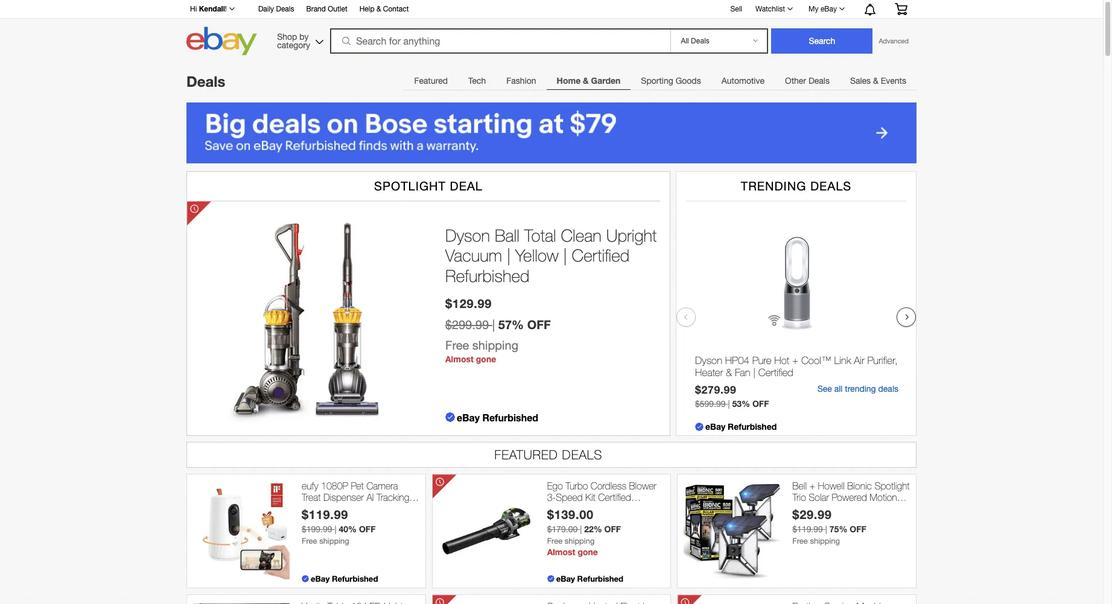 Task type: locate. For each thing, give the bounding box(es) containing it.
| inside $299.99 | 57% off
[[492, 318, 495, 332]]

hi kendall !
[[190, 4, 227, 13]]

$119.99 inside $29.99 $119.99 | 75% off free shipping
[[793, 525, 823, 535]]

off right 22%
[[605, 525, 621, 535]]

0 horizontal spatial $119.99
[[302, 508, 348, 522]]

lights-
[[824, 504, 851, 515]]

yellow
[[515, 246, 559, 266]]

free inside $139.00 $179.00 | 22% off free shipping almost gone
[[547, 537, 563, 546]]

spotlight left 'deal'
[[374, 179, 446, 193]]

& for contact
[[377, 5, 381, 13]]

certified down clean
[[572, 246, 630, 266]]

1 horizontal spatial dyson
[[695, 355, 723, 367]]

deals
[[276, 5, 294, 13], [187, 73, 225, 90], [809, 76, 830, 86], [811, 179, 852, 193], [562, 448, 603, 462]]

& right home
[[583, 75, 589, 86]]

| left 22%
[[580, 525, 582, 535]]

deals inside 'link'
[[276, 5, 294, 13]]

3-
[[547, 493, 556, 503]]

trending
[[741, 179, 807, 193]]

0 vertical spatial gone
[[476, 354, 496, 364]]

almost down the '$179.00'
[[547, 548, 576, 558]]

0 vertical spatial featured
[[414, 76, 448, 86]]

free inside $29.99 $119.99 | 75% off free shipping
[[793, 537, 808, 546]]

$119.99 down $29.99
[[793, 525, 823, 535]]

tech
[[468, 76, 486, 86]]

certified
[[572, 246, 630, 266], [759, 367, 794, 379], [598, 493, 631, 503]]

0 vertical spatial almost
[[446, 354, 474, 364]]

fashion link
[[496, 69, 547, 93]]

help & contact link
[[360, 3, 409, 16]]

trending deals
[[741, 179, 852, 193]]

dyson inside dyson hp04 pure hot + cool™ link air purifier, heater & fan | certified
[[695, 355, 723, 367]]

free down the '$179.00'
[[547, 537, 563, 546]]

off inside $139.00 $179.00 | 22% off free shipping almost gone
[[605, 525, 621, 535]]

$119.99
[[302, 508, 348, 522], [793, 525, 823, 535]]

deals inside home & garden 'menu bar'
[[809, 76, 830, 86]]

& inside "link"
[[873, 76, 879, 86]]

& inside dyson hp04 pure hot + cool™ link air purifier, heater & fan | certified
[[726, 367, 732, 379]]

certified inside dyson hp04 pure hot + cool™ link air purifier, heater & fan | certified
[[759, 367, 794, 379]]

free for $29.99
[[793, 537, 808, 546]]

free shipping almost gone
[[446, 338, 519, 364]]

0 vertical spatial certified
[[572, 246, 630, 266]]

other
[[785, 76, 807, 86]]

+ right hot
[[793, 355, 799, 367]]

1 vertical spatial spotlight
[[875, 481, 910, 492]]

kit
[[586, 493, 596, 503]]

almost down $299.99
[[446, 354, 474, 364]]

home & garden link
[[547, 69, 631, 93]]

ebay inside account navigation
[[821, 5, 837, 13]]

| down ball
[[507, 246, 511, 266]]

gone down 22%
[[578, 548, 598, 558]]

1 horizontal spatial gone
[[578, 548, 598, 558]]

| left 40%
[[335, 525, 337, 535]]

| inside $139.00 $179.00 | 22% off free shipping almost gone
[[580, 525, 582, 535]]

shipping for $29.99
[[810, 537, 840, 546]]

0 vertical spatial +
[[793, 355, 799, 367]]

$119.99 up $199.99
[[302, 508, 348, 522]]

big deals on bose starting at $79 save on ebay refurished finds with a warranty. image
[[187, 103, 917, 163]]

shipping down 40%
[[319, 537, 349, 546]]

other deals
[[785, 76, 830, 86]]

my ebay
[[809, 5, 837, 13]]

1 horizontal spatial almost
[[547, 548, 576, 558]]

gone down $299.99 | 57% off
[[476, 354, 496, 364]]

off for $29.99
[[850, 525, 867, 535]]

almost
[[446, 354, 474, 364], [547, 548, 576, 558]]

!
[[225, 5, 227, 13]]

refurbished down the speed
[[547, 504, 595, 515]]

trio
[[793, 493, 806, 503]]

1 horizontal spatial +
[[810, 481, 816, 492]]

dyson hp04 pure hot + cool™ link air purifier, heater & fan | certified link
[[695, 355, 899, 382]]

free inside free shipping almost gone
[[446, 338, 469, 352]]

53%
[[733, 399, 750, 409]]

sporting goods
[[641, 76, 701, 86]]

1 vertical spatial $119.99
[[793, 525, 823, 535]]

shop
[[277, 32, 297, 41]]

dyson inside dyson ball total clean upright vacuum | yellow | certified refurbished
[[446, 226, 490, 246]]

& right sales
[[873, 76, 879, 86]]

& inside account navigation
[[377, 5, 381, 13]]

refurbished
[[446, 266, 530, 286], [483, 412, 539, 424], [728, 422, 777, 432], [547, 504, 595, 515], [332, 575, 378, 584], [577, 575, 624, 584]]

shop by category banner
[[184, 0, 917, 59]]

refurbished down 40%
[[332, 575, 378, 584]]

sell link
[[725, 5, 748, 13]]

1 horizontal spatial spotlight
[[875, 481, 910, 492]]

brand outlet
[[306, 5, 348, 13]]

dogs
[[302, 504, 323, 515]]

0 vertical spatial $119.99
[[302, 508, 348, 522]]

+ inside bell + howell bionic spotlight trio solar powered motion sensor lights- 2 pack
[[810, 481, 816, 492]]

| left 57% on the bottom
[[492, 318, 495, 332]]

shipping down $299.99 | 57% off
[[473, 338, 519, 352]]

featured link
[[404, 69, 458, 93]]

1 horizontal spatial $119.99
[[793, 525, 823, 535]]

almost inside free shipping almost gone
[[446, 354, 474, 364]]

dyson up vacuum
[[446, 226, 490, 246]]

1 vertical spatial featured
[[495, 448, 558, 462]]

| left "75%"
[[826, 525, 828, 535]]

certified down hot
[[759, 367, 794, 379]]

upright
[[606, 226, 657, 246]]

cats
[[326, 504, 345, 515]]

1 horizontal spatial featured
[[495, 448, 558, 462]]

shipping inside $139.00 $179.00 | 22% off free shipping almost gone
[[565, 537, 595, 546]]

free down $299.99
[[446, 338, 469, 352]]

daily
[[258, 5, 274, 13]]

|
[[507, 246, 511, 266], [564, 246, 567, 266], [492, 318, 495, 332], [753, 367, 756, 379], [728, 400, 730, 409], [335, 525, 337, 535], [580, 525, 582, 535], [826, 525, 828, 535]]

see all trending deals
[[818, 385, 899, 394]]

refurbished down vacuum
[[446, 266, 530, 286]]

off right "75%"
[[850, 525, 867, 535]]

| left 53%
[[728, 400, 730, 409]]

free down $29.99
[[793, 537, 808, 546]]

1 vertical spatial +
[[810, 481, 816, 492]]

certified inside dyson ball total clean upright vacuum | yellow | certified refurbished
[[572, 246, 630, 266]]

shipping inside $29.99 $119.99 | 75% off free shipping
[[810, 537, 840, 546]]

spotlight
[[374, 179, 446, 193], [875, 481, 910, 492]]

+ right bell
[[810, 481, 816, 492]]

bionic
[[848, 481, 872, 492]]

0 horizontal spatial almost
[[446, 354, 474, 364]]

featured deals
[[495, 448, 603, 462]]

free
[[446, 338, 469, 352], [302, 537, 317, 546], [547, 537, 563, 546], [793, 537, 808, 546]]

certified down cordless
[[598, 493, 631, 503]]

off inside $119.99 $199.99 | 40% off free shipping
[[359, 525, 376, 535]]

see all trending deals link
[[818, 385, 899, 394]]

featured left tech link
[[414, 76, 448, 86]]

featured up ego
[[495, 448, 558, 462]]

sales & events
[[851, 76, 907, 86]]

& right help
[[377, 5, 381, 13]]

$139.00 $179.00 | 22% off free shipping almost gone
[[547, 508, 621, 558]]

free down $199.99
[[302, 537, 317, 546]]

ai
[[367, 493, 374, 503]]

dyson up heater
[[695, 355, 723, 367]]

sensor
[[793, 504, 821, 515]]

shipping inside $119.99 $199.99 | 40% off free shipping
[[319, 537, 349, 546]]

deals for other deals
[[809, 76, 830, 86]]

none submit inside shop by category banner
[[772, 28, 873, 54]]

1 vertical spatial almost
[[547, 548, 576, 558]]

dyson ball total clean upright vacuum | yellow | certified refurbished link
[[446, 226, 658, 287]]

0 horizontal spatial spotlight
[[374, 179, 446, 193]]

0 horizontal spatial dyson
[[446, 226, 490, 246]]

0 horizontal spatial +
[[793, 355, 799, 367]]

0 horizontal spatial gone
[[476, 354, 496, 364]]

howell
[[818, 481, 845, 492]]

1 vertical spatial dyson
[[695, 355, 723, 367]]

free for $119.99
[[302, 537, 317, 546]]

free inside $119.99 $199.99 | 40% off free shipping
[[302, 537, 317, 546]]

dyson for dyson hp04 pure hot + cool™ link air purifier, heater & fan | certified
[[695, 355, 723, 367]]

dyson
[[446, 226, 490, 246], [695, 355, 723, 367]]

shipping down "75%"
[[810, 537, 840, 546]]

$599.99
[[695, 400, 726, 409]]

eufy
[[302, 481, 318, 492]]

| right fan
[[753, 367, 756, 379]]

1 vertical spatial gone
[[578, 548, 598, 558]]

off
[[527, 317, 551, 332], [753, 399, 769, 409], [359, 525, 376, 535], [605, 525, 621, 535], [850, 525, 867, 535]]

refurbished inside dyson ball total clean upright vacuum | yellow | certified refurbished
[[446, 266, 530, 286]]

deals link
[[187, 73, 225, 90]]

solar
[[809, 493, 829, 503]]

my ebay link
[[802, 2, 851, 16]]

1 vertical spatial certified
[[759, 367, 794, 379]]

| down clean
[[564, 246, 567, 266]]

None submit
[[772, 28, 873, 54]]

shipping down 22%
[[565, 537, 595, 546]]

$179.00
[[547, 525, 578, 535]]

dyson hp04 pure hot + cool™ link air purifier, heater & fan | certified
[[695, 355, 898, 379]]

powered
[[832, 493, 867, 503]]

purifier,
[[868, 355, 898, 367]]

40%
[[339, 525, 357, 535]]

your shopping cart image
[[895, 3, 909, 15]]

shipping
[[473, 338, 519, 352], [319, 537, 349, 546], [565, 537, 595, 546], [810, 537, 840, 546]]

shipping for $119.99
[[319, 537, 349, 546]]

off right 40%
[[359, 525, 376, 535]]

watchlist link
[[749, 2, 799, 16]]

0 vertical spatial dyson
[[446, 226, 490, 246]]

ebay refurbished
[[457, 412, 539, 424], [706, 422, 777, 432], [311, 575, 378, 584], [556, 575, 624, 584]]

shipping inside free shipping almost gone
[[473, 338, 519, 352]]

cordless
[[591, 481, 627, 492]]

75%
[[830, 525, 848, 535]]

all
[[835, 385, 843, 394]]

featured inside 'link'
[[414, 76, 448, 86]]

hi
[[190, 5, 197, 13]]

deal
[[450, 179, 483, 193]]

spotlight up the motion
[[875, 481, 910, 492]]

2 vertical spatial certified
[[598, 493, 631, 503]]

off inside $29.99 $119.99 | 75% off free shipping
[[850, 525, 867, 535]]

& left fan
[[726, 367, 732, 379]]

0 horizontal spatial featured
[[414, 76, 448, 86]]



Task type: vqa. For each thing, say whether or not it's contained in the screenshot.
Shop by category BANNER
yes



Task type: describe. For each thing, give the bounding box(es) containing it.
home & garden tab list
[[404, 68, 917, 93]]

refurbished down 53%
[[728, 422, 777, 432]]

by
[[300, 32, 309, 41]]

see
[[818, 385, 832, 394]]

help & contact
[[360, 5, 409, 13]]

$119.99 $199.99 | 40% off free shipping
[[302, 508, 376, 546]]

sporting
[[641, 76, 674, 86]]

eufy 1080p pet camera treat dispenser ai tracking dogs cats monitoring 360° view
[[302, 481, 412, 527]]

featured for featured deals
[[495, 448, 558, 462]]

speed
[[556, 493, 583, 503]]

| inside $119.99 $199.99 | 40% off free shipping
[[335, 525, 337, 535]]

22%
[[584, 525, 602, 535]]

home
[[557, 75, 581, 86]]

deals
[[879, 385, 899, 394]]

sales & events link
[[840, 69, 917, 93]]

bell
[[793, 481, 807, 492]]

spotlight inside bell + howell bionic spotlight trio solar powered motion sensor lights- 2 pack
[[875, 481, 910, 492]]

vacuum
[[446, 246, 502, 266]]

ego turbo cordless blower 3-speed kit certified refurbished link
[[547, 481, 665, 515]]

dispenser
[[324, 493, 364, 503]]

off right 57% on the bottom
[[527, 317, 551, 332]]

gone inside free shipping almost gone
[[476, 354, 496, 364]]

home & garden
[[557, 75, 621, 86]]

$29.99
[[793, 508, 832, 522]]

trending
[[845, 385, 876, 394]]

| inside dyson hp04 pure hot + cool™ link air purifier, heater & fan | certified
[[753, 367, 756, 379]]

home & garden menu bar
[[404, 68, 917, 93]]

ego
[[547, 481, 563, 492]]

category
[[277, 40, 310, 50]]

dyson ball total clean upright vacuum | yellow | certified refurbished
[[446, 226, 657, 286]]

tech link
[[458, 69, 496, 93]]

air
[[854, 355, 865, 367]]

2
[[854, 504, 859, 515]]

360°
[[392, 504, 412, 515]]

daily deals link
[[258, 3, 294, 16]]

hp04
[[725, 355, 750, 367]]

brand
[[306, 5, 326, 13]]

almost inside $139.00 $179.00 | 22% off free shipping almost gone
[[547, 548, 576, 558]]

account navigation
[[184, 0, 917, 19]]

deals for daily deals
[[276, 5, 294, 13]]

fan
[[735, 367, 751, 379]]

$29.99 $119.99 | 75% off free shipping
[[793, 508, 867, 546]]

spotlight deal
[[374, 179, 483, 193]]

tracking
[[377, 493, 409, 503]]

my
[[809, 5, 819, 13]]

pack
[[862, 504, 882, 515]]

refurbished down $139.00 $179.00 | 22% off free shipping almost gone
[[577, 575, 624, 584]]

ball
[[495, 226, 520, 246]]

$129.99
[[446, 296, 492, 311]]

outlet
[[328, 5, 348, 13]]

treat
[[302, 493, 321, 503]]

automotive link
[[712, 69, 775, 93]]

ego turbo cordless blower 3-speed kit certified refurbished
[[547, 481, 657, 515]]

view
[[302, 516, 320, 527]]

$199.99
[[302, 525, 332, 535]]

gone inside $139.00 $179.00 | 22% off free shipping almost gone
[[578, 548, 598, 558]]

blower
[[629, 481, 657, 492]]

& for garden
[[583, 75, 589, 86]]

fashion
[[507, 76, 536, 86]]

monitoring
[[347, 504, 389, 515]]

$599.99 | 53% off
[[695, 399, 769, 409]]

total
[[524, 226, 556, 246]]

$119.99 inside $119.99 $199.99 | 40% off free shipping
[[302, 508, 348, 522]]

| inside $29.99 $119.99 | 75% off free shipping
[[826, 525, 828, 535]]

advanced
[[879, 37, 909, 45]]

other deals link
[[775, 69, 840, 93]]

| inside $599.99 | 53% off
[[728, 400, 730, 409]]

shop by category
[[277, 32, 310, 50]]

motion
[[870, 493, 897, 503]]

$139.00
[[547, 508, 594, 522]]

$299.99
[[446, 318, 489, 332]]

cool™
[[802, 355, 832, 367]]

shipping for $139.00
[[565, 537, 595, 546]]

off right 53%
[[753, 399, 769, 409]]

certified inside ego turbo cordless blower 3-speed kit certified refurbished
[[598, 493, 631, 503]]

sporting goods link
[[631, 69, 712, 93]]

help
[[360, 5, 375, 13]]

kendall
[[199, 4, 225, 13]]

off for $139.00
[[605, 525, 621, 535]]

advanced link
[[873, 29, 915, 53]]

daily deals
[[258, 5, 294, 13]]

+ inside dyson hp04 pure hot + cool™ link air purifier, heater & fan | certified
[[793, 355, 799, 367]]

clean
[[561, 226, 602, 246]]

& for events
[[873, 76, 879, 86]]

dyson for dyson ball total clean upright vacuum | yellow | certified refurbished
[[446, 226, 490, 246]]

deals for trending deals
[[811, 179, 852, 193]]

featured for featured
[[414, 76, 448, 86]]

camera
[[367, 481, 398, 492]]

off for $119.99
[[359, 525, 376, 535]]

hot
[[775, 355, 790, 367]]

bell + howell bionic spotlight trio solar powered motion sensor lights- 2 pack
[[793, 481, 910, 515]]

refurbished inside ego turbo cordless blower 3-speed kit certified refurbished
[[547, 504, 595, 515]]

deals for featured deals
[[562, 448, 603, 462]]

eufy 1080p pet camera treat dispenser ai tracking dogs cats monitoring 360° view link
[[302, 481, 419, 527]]

Search for anything text field
[[332, 30, 669, 53]]

pet
[[351, 481, 364, 492]]

heater
[[695, 367, 723, 379]]

0 vertical spatial spotlight
[[374, 179, 446, 193]]

events
[[881, 76, 907, 86]]

free for $139.00
[[547, 537, 563, 546]]

refurbished up "featured deals"
[[483, 412, 539, 424]]

goods
[[676, 76, 701, 86]]



